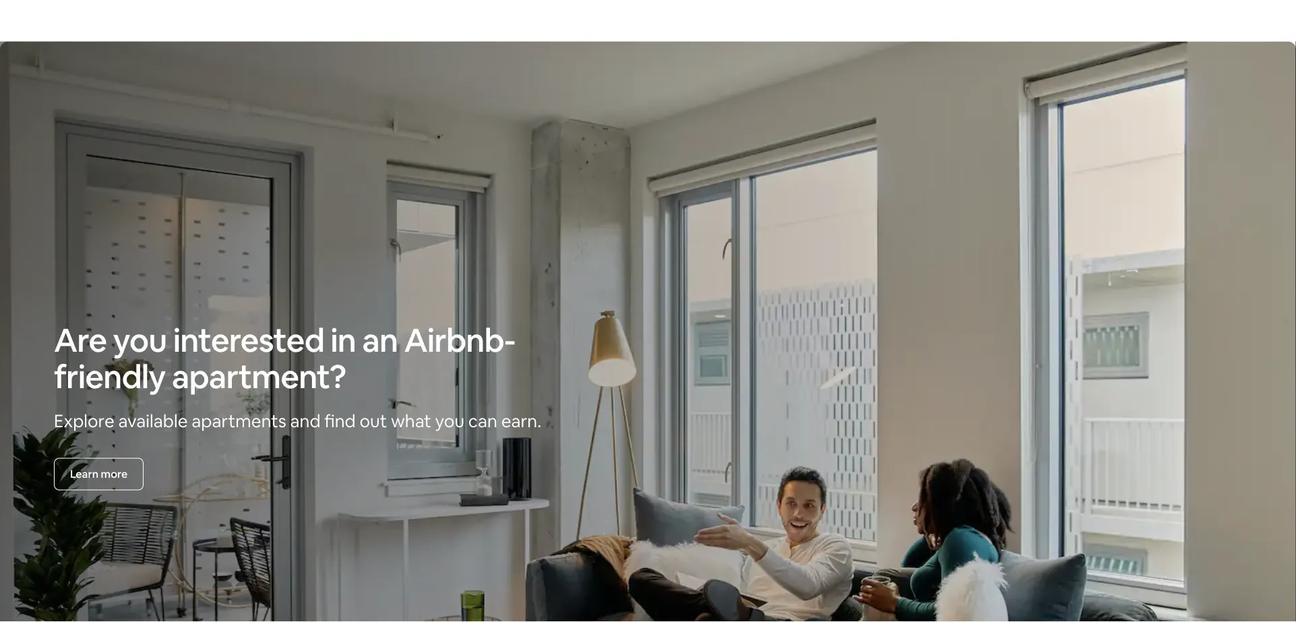 Task type: describe. For each thing, give the bounding box(es) containing it.
find
[[324, 410, 356, 432]]

earn.
[[501, 410, 542, 432]]

are
[[54, 319, 107, 361]]

airbnb-
[[404, 319, 516, 361]]

can
[[468, 410, 498, 432]]

interested
[[173, 319, 324, 361]]

an
[[362, 319, 398, 361]]

learn more
[[70, 467, 128, 481]]

explore available apartments and find out what you can earn.
[[54, 410, 542, 432]]

learn more link
[[54, 458, 144, 491]]

explore
[[54, 410, 114, 432]]

learn
[[70, 467, 98, 481]]

are you interested in an airbnb- friendly apartment?
[[54, 319, 516, 397]]



Task type: locate. For each thing, give the bounding box(es) containing it.
friendly
[[54, 355, 166, 397]]

1 vertical spatial you
[[435, 410, 465, 432]]

0 vertical spatial you
[[113, 319, 167, 361]]

you left can
[[435, 410, 465, 432]]

you inside are you interested in an airbnb- friendly apartment?
[[113, 319, 167, 361]]

available
[[118, 410, 188, 432]]

out
[[360, 410, 387, 432]]

apartment?
[[172, 355, 346, 397]]

0 horizontal spatial you
[[113, 319, 167, 361]]

in
[[331, 319, 356, 361]]

apartments
[[192, 410, 286, 432]]

and
[[290, 410, 321, 432]]

more
[[101, 467, 128, 481]]

what
[[391, 410, 431, 432]]

you
[[113, 319, 167, 361], [435, 410, 465, 432]]

1 horizontal spatial you
[[435, 410, 465, 432]]

you right are
[[113, 319, 167, 361]]



Task type: vqa. For each thing, say whether or not it's contained in the screenshot.
Eva Germany
no



